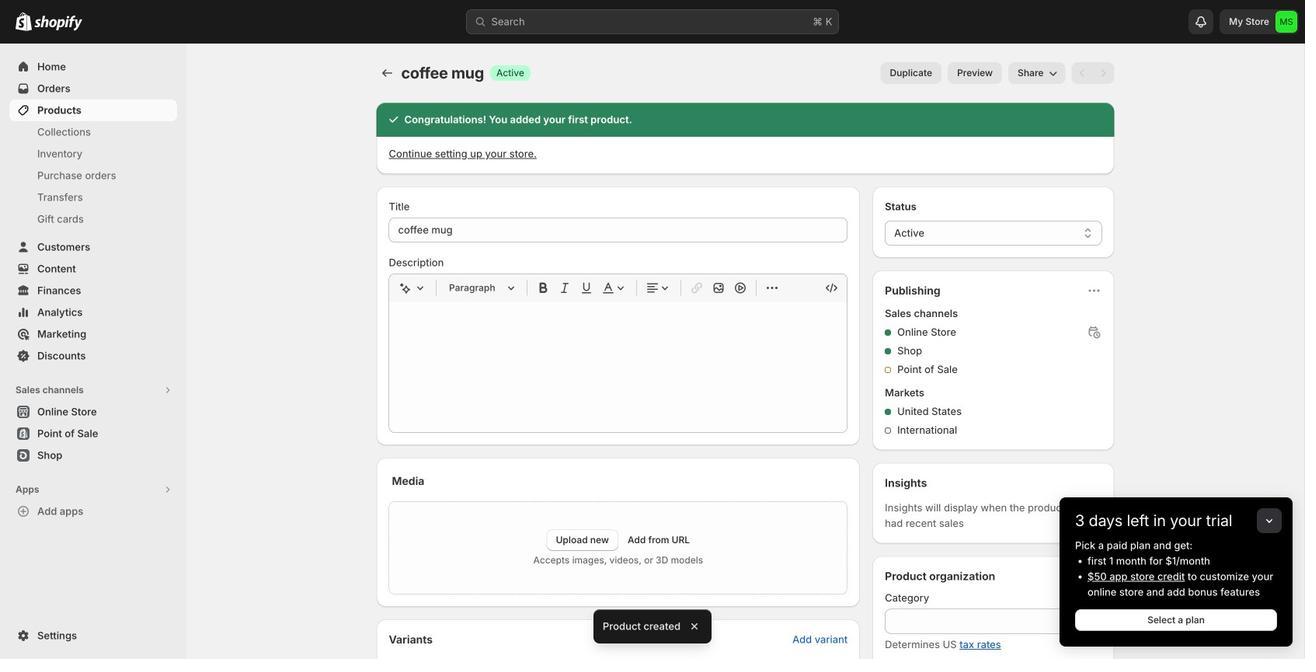 Task type: describe. For each thing, give the bounding box(es) containing it.
0 horizontal spatial shopify image
[[16, 12, 32, 31]]

next image
[[1096, 65, 1112, 81]]

my store image
[[1276, 11, 1298, 33]]



Task type: vqa. For each thing, say whether or not it's contained in the screenshot.
The Shopify 'image'
yes



Task type: locate. For each thing, give the bounding box(es) containing it.
None text field
[[885, 609, 1102, 634]]

shopify image
[[16, 12, 32, 31], [34, 15, 82, 31]]

Short sleeve t-shirt text field
[[389, 218, 848, 242]]

1 horizontal spatial shopify image
[[34, 15, 82, 31]]

previous image
[[1075, 65, 1091, 81]]



